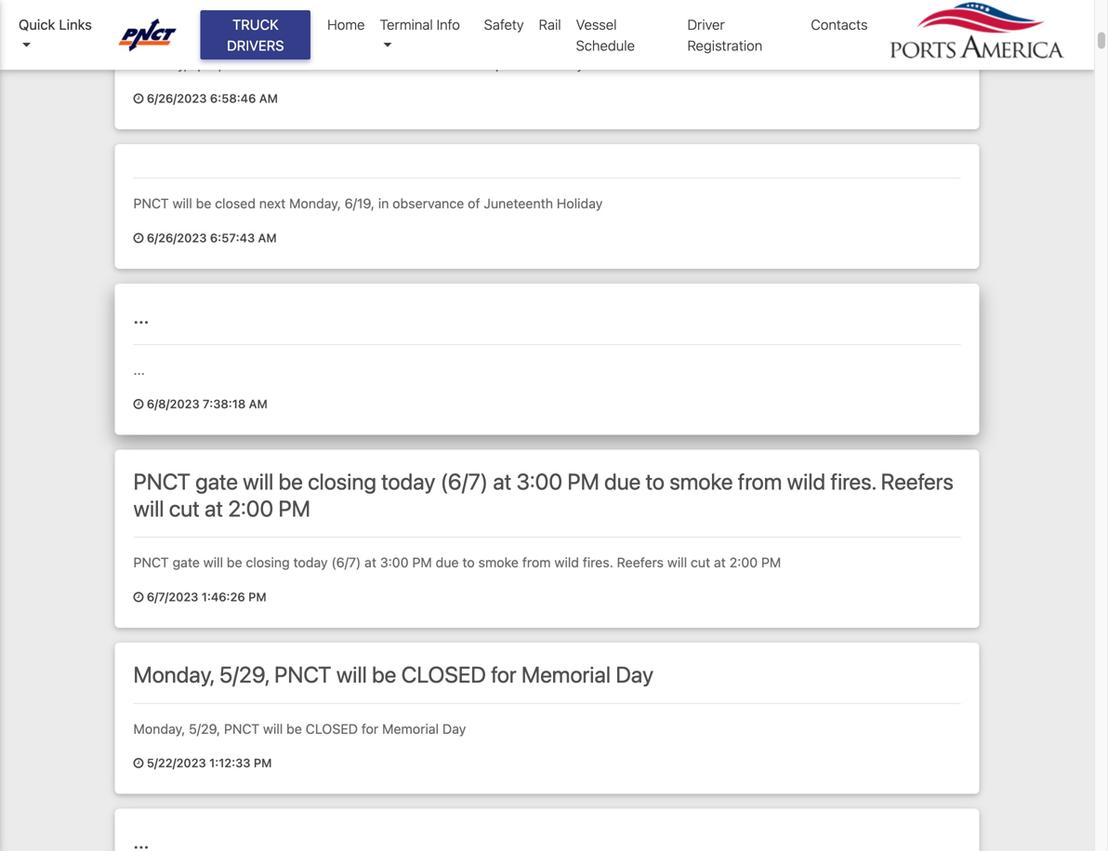 Task type: locate. For each thing, give the bounding box(es) containing it.
1 vertical spatial today
[[293, 555, 328, 570]]

truck
[[232, 16, 279, 33]]

quick
[[19, 16, 55, 33]]

1 horizontal spatial for
[[491, 661, 517, 687]]

0 vertical spatial memorial
[[522, 661, 611, 687]]

vessel
[[576, 16, 617, 33]]

1 horizontal spatial due
[[605, 468, 641, 494]]

1 vertical spatial monday, 5/29, pnct will be closed for memorial day
[[133, 721, 466, 736]]

observance right 6/19,
[[393, 196, 464, 211]]

gate
[[195, 468, 238, 494], [173, 555, 200, 570]]

1 vertical spatial in
[[378, 196, 389, 211]]

1 horizontal spatial cut
[[691, 555, 711, 570]]

1 vertical spatial clock o image
[[133, 591, 144, 603]]

am down next
[[258, 230, 277, 244]]

0 vertical spatial closing
[[308, 468, 377, 494]]

5/29, down 1:46:26
[[219, 661, 270, 687]]

0 vertical spatial smoke
[[670, 468, 733, 494]]

0 horizontal spatial (6/7)
[[332, 555, 361, 570]]

driver
[[688, 16, 725, 33]]

to
[[646, 468, 665, 494], [463, 555, 475, 570]]

am right 7:38:18
[[249, 397, 268, 411]]

0 horizontal spatial due
[[436, 555, 459, 570]]

fires.
[[831, 468, 876, 494], [583, 555, 614, 570]]

0 vertical spatial 3:00
[[517, 468, 563, 494]]

driver registration link
[[680, 7, 804, 63]]

1 horizontal spatial today
[[382, 468, 436, 494]]

tuesday, 7/04, pnct will be closed in observance of independence day
[[133, 56, 584, 72]]

clock o image for 6/26/2023 6:57:43 am
[[133, 232, 144, 244]]

1 vertical spatial of
[[468, 196, 480, 211]]

2 clock o image from the top
[[133, 398, 144, 410]]

(6/7)
[[441, 468, 488, 494], [332, 555, 361, 570]]

1 pnct gate will be closing today (6/7) at 3:00 pm due to smoke from wild fires.  reefers will cut at 2:00 pm from the top
[[133, 468, 954, 521]]

0 vertical spatial reefers
[[881, 468, 954, 494]]

2 6/26/2023 from the top
[[147, 230, 207, 244]]

1 vertical spatial for
[[362, 721, 379, 736]]

cut
[[169, 495, 200, 521], [691, 555, 711, 570]]

2 clock o image from the top
[[133, 591, 144, 603]]

1 horizontal spatial fires.
[[831, 468, 876, 494]]

clock o image for monday, 5/29, pnct will be closed for memorial day
[[133, 757, 144, 769]]

6/26/2023
[[147, 91, 207, 105], [147, 230, 207, 244]]

links
[[59, 16, 92, 33]]

pnct
[[226, 56, 261, 72], [133, 196, 169, 211], [133, 468, 191, 494], [133, 555, 169, 570], [274, 661, 332, 687], [224, 721, 260, 736]]

1 horizontal spatial wild
[[787, 468, 826, 494]]

0 horizontal spatial 3:00
[[380, 555, 409, 570]]

1 vertical spatial 6/26/2023
[[147, 230, 207, 244]]

5/29, up 5/22/2023 1:12:33 pm
[[189, 721, 221, 736]]

pm
[[568, 468, 600, 494], [279, 495, 311, 521], [412, 555, 432, 570], [762, 555, 782, 570], [248, 589, 267, 603], [254, 756, 272, 770]]

0 horizontal spatial cut
[[169, 495, 200, 521]]

0 vertical spatial ...
[[133, 302, 149, 328]]

1 vertical spatial reefers
[[617, 555, 664, 570]]

clock o image left the 6/7/2023
[[133, 591, 144, 603]]

1 horizontal spatial closing
[[308, 468, 377, 494]]

gate down 7:38:18
[[195, 468, 238, 494]]

5/22/2023
[[147, 756, 206, 770]]

for
[[491, 661, 517, 687], [362, 721, 379, 736]]

2:00
[[228, 495, 274, 521], [730, 555, 758, 570]]

1 clock o image from the top
[[133, 93, 144, 105]]

1 vertical spatial am
[[258, 230, 277, 244]]

7/04,
[[191, 56, 222, 72]]

1 vertical spatial 2:00
[[730, 555, 758, 570]]

2 vertical spatial clock o image
[[133, 757, 144, 769]]

1 horizontal spatial in
[[378, 196, 389, 211]]

1 vertical spatial observance
[[393, 196, 464, 211]]

0 vertical spatial monday, 5/29, pnct will be closed for memorial day
[[133, 661, 654, 687]]

5/29,
[[219, 661, 270, 687], [189, 721, 221, 736]]

vessel schedule
[[576, 16, 635, 53]]

0 vertical spatial 2:00
[[228, 495, 274, 521]]

6/26/2023 down tuesday,
[[147, 91, 207, 105]]

1 vertical spatial ...
[[133, 362, 145, 377]]

0 horizontal spatial today
[[293, 555, 328, 570]]

from
[[738, 468, 783, 494], [523, 555, 551, 570]]

0 vertical spatial pnct gate will be closing today (6/7) at 3:00 pm due to smoke from wild fires.  reefers will cut at 2:00 pm
[[133, 468, 954, 521]]

home
[[327, 16, 365, 33]]

0 vertical spatial clock o image
[[133, 232, 144, 244]]

0 vertical spatial monday,
[[289, 196, 341, 211]]

be
[[288, 56, 304, 72], [196, 196, 211, 211], [279, 468, 303, 494], [227, 555, 242, 570], [372, 661, 397, 687], [287, 721, 302, 736]]

1 vertical spatial (6/7)
[[332, 555, 361, 570]]

closing
[[308, 468, 377, 494], [246, 555, 290, 570]]

gate up the 6/7/2023
[[173, 555, 200, 570]]

1 vertical spatial closing
[[246, 555, 290, 570]]

0 horizontal spatial fires.
[[583, 555, 614, 570]]

1 vertical spatial pnct gate will be closing today (6/7) at 3:00 pm due to smoke from wild fires.  reefers will cut at 2:00 pm
[[133, 555, 782, 570]]

monday, up the 5/22/2023
[[133, 721, 185, 736]]

1 horizontal spatial smoke
[[670, 468, 733, 494]]

reefers
[[881, 468, 954, 494], [617, 555, 664, 570]]

clock o image down tuesday,
[[133, 93, 144, 105]]

0 horizontal spatial from
[[523, 555, 551, 570]]

1 6/26/2023 from the top
[[147, 91, 207, 105]]

at
[[493, 468, 512, 494], [205, 495, 223, 521], [365, 555, 377, 570], [714, 555, 726, 570]]

quick links link
[[19, 14, 101, 56]]

vessel schedule link
[[569, 7, 680, 63]]

0 vertical spatial closed
[[308, 56, 360, 72]]

2 ... from the top
[[133, 362, 145, 377]]

of left juneteenth
[[468, 196, 480, 211]]

1 horizontal spatial of
[[468, 196, 480, 211]]

0 vertical spatial to
[[646, 468, 665, 494]]

0 horizontal spatial memorial
[[382, 721, 439, 736]]

of down info
[[453, 56, 466, 72]]

wild
[[787, 468, 826, 494], [555, 555, 579, 570]]

in right 6/19,
[[378, 196, 389, 211]]

1 ... from the top
[[133, 302, 149, 328]]

0 vertical spatial clock o image
[[133, 93, 144, 105]]

1 vertical spatial to
[[463, 555, 475, 570]]

6/26/2023 left 6:57:43
[[147, 230, 207, 244]]

holiday
[[557, 196, 603, 211]]

2 vertical spatial closed
[[306, 721, 358, 736]]

0 vertical spatial am
[[259, 91, 278, 105]]

1 horizontal spatial 3:00
[[517, 468, 563, 494]]

0 vertical spatial 6/26/2023
[[147, 91, 207, 105]]

3:00
[[517, 468, 563, 494], [380, 555, 409, 570]]

6/26/2023 6:58:46 am
[[144, 91, 278, 105]]

terminal
[[380, 16, 433, 33]]

0 vertical spatial day
[[560, 56, 584, 72]]

0 vertical spatial from
[[738, 468, 783, 494]]

6:57:43
[[210, 230, 255, 244]]

will
[[265, 56, 285, 72], [173, 196, 192, 211], [243, 468, 274, 494], [133, 495, 164, 521], [203, 555, 223, 570], [668, 555, 687, 570], [336, 661, 367, 687], [263, 721, 283, 736]]

in
[[364, 56, 374, 72], [378, 196, 389, 211]]

smoke
[[670, 468, 733, 494], [479, 555, 519, 570]]

1 horizontal spatial (6/7)
[[441, 468, 488, 494]]

1 vertical spatial fires.
[[583, 555, 614, 570]]

in down home link
[[364, 56, 374, 72]]

2 pnct gate will be closing today (6/7) at 3:00 pm due to smoke from wild fires.  reefers will cut at 2:00 pm from the top
[[133, 555, 782, 570]]

6/26/2023 for 6:57:43
[[147, 230, 207, 244]]

observance
[[378, 56, 450, 72], [393, 196, 464, 211]]

monday, down the 6/7/2023
[[133, 661, 214, 687]]

1 vertical spatial due
[[436, 555, 459, 570]]

terminal info
[[380, 16, 460, 33]]

monday, right next
[[289, 196, 341, 211]]

1 vertical spatial from
[[523, 555, 551, 570]]

0 horizontal spatial to
[[463, 555, 475, 570]]

memorial
[[522, 661, 611, 687], [382, 721, 439, 736]]

safety
[[484, 16, 524, 33]]

monday,
[[289, 196, 341, 211], [133, 661, 214, 687], [133, 721, 185, 736]]

1 horizontal spatial day
[[560, 56, 584, 72]]

1 clock o image from the top
[[133, 232, 144, 244]]

1:12:33
[[209, 756, 251, 770]]

0 vertical spatial cut
[[169, 495, 200, 521]]

0 horizontal spatial reefers
[[617, 555, 664, 570]]

today
[[382, 468, 436, 494], [293, 555, 328, 570]]

1 horizontal spatial reefers
[[881, 468, 954, 494]]

clock o image
[[133, 93, 144, 105], [133, 591, 144, 603], [133, 757, 144, 769]]

drivers
[[227, 37, 284, 53]]

registration
[[688, 37, 763, 53]]

clock o image left the 5/22/2023
[[133, 757, 144, 769]]

of
[[453, 56, 466, 72], [468, 196, 480, 211]]

pnct gate will be closing today (6/7) at 3:00 pm due to smoke from wild fires.  reefers will cut at 2:00 pm
[[133, 468, 954, 521], [133, 555, 782, 570]]

1 vertical spatial 3:00
[[380, 555, 409, 570]]

2 vertical spatial am
[[249, 397, 268, 411]]

closed
[[308, 56, 360, 72], [402, 661, 486, 687], [306, 721, 358, 736]]

day
[[560, 56, 584, 72], [616, 661, 654, 687], [443, 721, 466, 736]]

0 vertical spatial in
[[364, 56, 374, 72]]

0 vertical spatial of
[[453, 56, 466, 72]]

6/19,
[[345, 196, 375, 211]]

1 horizontal spatial 2:00
[[730, 555, 758, 570]]

1 vertical spatial wild
[[555, 555, 579, 570]]

due
[[605, 468, 641, 494], [436, 555, 459, 570]]

1 horizontal spatial to
[[646, 468, 665, 494]]

schedule
[[576, 37, 635, 53]]

am
[[259, 91, 278, 105], [258, 230, 277, 244], [249, 397, 268, 411]]

1 vertical spatial smoke
[[479, 555, 519, 570]]

2 vertical spatial monday,
[[133, 721, 185, 736]]

0 horizontal spatial day
[[443, 721, 466, 736]]

...
[[133, 302, 149, 328], [133, 362, 145, 377]]

0 horizontal spatial 2:00
[[228, 495, 274, 521]]

home link
[[320, 7, 372, 42]]

6/26/2023 for 6:58:46
[[147, 91, 207, 105]]

3 clock o image from the top
[[133, 757, 144, 769]]

clock o image
[[133, 232, 144, 244], [133, 398, 144, 410]]

monday, 5/29, pnct will be closed for memorial day
[[133, 661, 654, 687], [133, 721, 466, 736]]

independence
[[469, 56, 557, 72]]

observance down terminal info on the top left of the page
[[378, 56, 450, 72]]

am right 6:58:46
[[259, 91, 278, 105]]

1 vertical spatial day
[[616, 661, 654, 687]]

0 vertical spatial wild
[[787, 468, 826, 494]]



Task type: describe. For each thing, give the bounding box(es) containing it.
1 horizontal spatial memorial
[[522, 661, 611, 687]]

1 vertical spatial memorial
[[382, 721, 439, 736]]

driver registration
[[688, 16, 763, 53]]

2 vertical spatial day
[[443, 721, 466, 736]]

7:38:18
[[203, 397, 246, 411]]

rail link
[[532, 7, 569, 42]]

1 vertical spatial closed
[[402, 661, 486, 687]]

0 horizontal spatial wild
[[555, 555, 579, 570]]

1 vertical spatial gate
[[173, 555, 200, 570]]

6:58:46
[[210, 91, 256, 105]]

juneteenth
[[484, 196, 553, 211]]

2 horizontal spatial day
[[616, 661, 654, 687]]

1:46:26
[[202, 589, 245, 603]]

info
[[437, 16, 460, 33]]

pnct will be closed next monday, 6/19, in observance of juneteenth holiday
[[133, 196, 603, 211]]

0 horizontal spatial in
[[364, 56, 374, 72]]

1 vertical spatial cut
[[691, 555, 711, 570]]

6/8/2023 7:38:18 am
[[144, 397, 268, 411]]

0 vertical spatial observance
[[378, 56, 450, 72]]

6/8/2023
[[147, 397, 200, 411]]

0 horizontal spatial for
[[362, 721, 379, 736]]

0 vertical spatial (6/7)
[[441, 468, 488, 494]]

0 vertical spatial for
[[491, 661, 517, 687]]

0 vertical spatial 5/29,
[[219, 661, 270, 687]]

0 horizontal spatial smoke
[[479, 555, 519, 570]]

1 vertical spatial monday,
[[133, 661, 214, 687]]

truck drivers link
[[201, 10, 311, 60]]

6/7/2023
[[147, 589, 198, 603]]

1 vertical spatial 5/29,
[[189, 721, 221, 736]]

closed
[[215, 196, 256, 211]]

0 horizontal spatial of
[[453, 56, 466, 72]]

0 vertical spatial fires.
[[831, 468, 876, 494]]

6/7/2023 1:46:26 pm
[[144, 589, 267, 603]]

0 vertical spatial due
[[605, 468, 641, 494]]

closed for 6/26/2023 6:58:46 am
[[308, 56, 360, 72]]

clock o image for pnct gate will be closing today (6/7) at 3:00 pm due to smoke from wild fires.  reefers will cut at 2:00 pm
[[133, 591, 144, 603]]

clock o image for 6/8/2023 7:38:18 am
[[133, 398, 144, 410]]

contacts link
[[804, 7, 876, 42]]

closed for 5/22/2023 1:12:33 pm
[[306, 721, 358, 736]]

am for tuesday, 7/04, pnct will be closed in observance of independence day
[[259, 91, 278, 105]]

contacts
[[811, 16, 868, 33]]

terminal info link
[[372, 7, 477, 63]]

0 vertical spatial today
[[382, 468, 436, 494]]

am for ...
[[249, 397, 268, 411]]

tuesday,
[[133, 56, 188, 72]]

2 monday, 5/29, pnct will be closed for memorial day from the top
[[133, 721, 466, 736]]

1 horizontal spatial from
[[738, 468, 783, 494]]

5/22/2023 1:12:33 pm
[[144, 756, 272, 770]]

quick links
[[19, 16, 92, 33]]

safety link
[[477, 7, 532, 42]]

rail
[[539, 16, 561, 33]]

6/26/2023 6:57:43 am
[[144, 230, 277, 244]]

1 monday, 5/29, pnct will be closed for memorial day from the top
[[133, 661, 654, 687]]

0 horizontal spatial closing
[[246, 555, 290, 570]]

next
[[259, 196, 286, 211]]

0 vertical spatial gate
[[195, 468, 238, 494]]

truck drivers
[[227, 16, 284, 53]]



Task type: vqa. For each thing, say whether or not it's contained in the screenshot.


